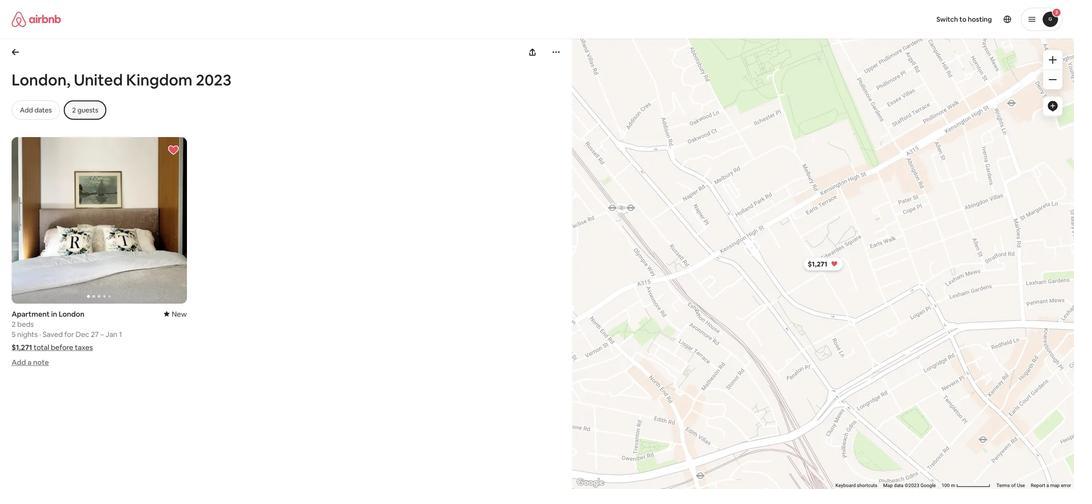 Task type: vqa. For each thing, say whether or not it's contained in the screenshot.
Add dates Add
yes



Task type: locate. For each thing, give the bounding box(es) containing it.
0 horizontal spatial a
[[28, 358, 32, 367]]

new
[[172, 310, 187, 319]]

keyboard
[[836, 483, 856, 489]]

saved
[[43, 330, 63, 339]]

0 vertical spatial add
[[20, 106, 33, 115]]

terms
[[997, 483, 1010, 489]]

terms of use link
[[997, 483, 1025, 489]]

google map
including 1 saved stay. region
[[525, 0, 1074, 489]]

$1,271
[[808, 260, 827, 268], [12, 343, 32, 352]]

data
[[894, 483, 904, 489]]

new place to stay image
[[164, 310, 187, 319]]

keyboard shortcuts button
[[836, 483, 878, 489]]

1 vertical spatial a
[[1046, 483, 1049, 489]]

1 vertical spatial add
[[12, 358, 26, 367]]

terms of use
[[997, 483, 1025, 489]]

0 vertical spatial 2
[[1055, 9, 1058, 15]]

hosting
[[968, 15, 992, 24]]

1 horizontal spatial $1,271
[[808, 260, 827, 268]]

2 for 2 guests
[[72, 106, 76, 115]]

a left map
[[1046, 483, 1049, 489]]

guests
[[77, 106, 98, 115]]

total
[[34, 343, 49, 352]]

zoom in image
[[1049, 56, 1057, 64]]

a for add
[[28, 358, 32, 367]]

2 horizontal spatial 2
[[1055, 9, 1058, 15]]

2 for 2
[[1055, 9, 1058, 15]]

group
[[12, 137, 187, 304]]

a left note
[[28, 358, 32, 367]]

switch to hosting link
[[931, 9, 998, 29]]

add a note button
[[12, 358, 49, 367]]

keyboard shortcuts
[[836, 483, 878, 489]]

0 horizontal spatial $1,271
[[12, 343, 32, 352]]

add inside dropdown button
[[20, 106, 33, 115]]

2 up the 5
[[12, 320, 16, 329]]

1 vertical spatial $1,271
[[12, 343, 32, 352]]

0 vertical spatial a
[[28, 358, 32, 367]]

100
[[942, 483, 950, 489]]

google
[[921, 483, 936, 489]]

–
[[100, 330, 104, 339]]

5
[[12, 330, 16, 339]]

0 vertical spatial $1,271
[[808, 260, 827, 268]]

apartment
[[12, 310, 50, 319]]

·
[[39, 330, 41, 339]]

apartment in london 2 beds 5 nights · saved for dec 27 – jan 1 $1,271 total before taxes
[[12, 310, 122, 352]]

dec
[[76, 330, 89, 339]]

map
[[1050, 483, 1060, 489]]

2 guests
[[72, 106, 98, 115]]

2 left guests
[[72, 106, 76, 115]]

kingdom
[[126, 70, 193, 90]]

2 up zoom in image on the top of page
[[1055, 9, 1058, 15]]

0 horizontal spatial 2
[[12, 320, 16, 329]]

add left note
[[12, 358, 26, 367]]

report a map error link
[[1031, 483, 1071, 489]]

a
[[28, 358, 32, 367], [1046, 483, 1049, 489]]

2
[[1055, 9, 1058, 15], [72, 106, 76, 115], [12, 320, 16, 329]]

$1,271 inside button
[[808, 260, 827, 268]]

1 horizontal spatial a
[[1046, 483, 1049, 489]]

remove from wishlist: apartment in london image
[[168, 144, 179, 156]]

london, united kingdom 2023
[[12, 70, 231, 90]]

2 vertical spatial 2
[[12, 320, 16, 329]]

for
[[64, 330, 74, 339]]

to
[[960, 15, 967, 24]]

before
[[51, 343, 73, 352]]

add for add a note
[[12, 358, 26, 367]]

1 vertical spatial 2
[[72, 106, 76, 115]]

shortcuts
[[857, 483, 878, 489]]

add
[[20, 106, 33, 115], [12, 358, 26, 367]]

2 button
[[1021, 8, 1063, 31]]

add for add dates
[[20, 106, 33, 115]]

$1,271 button
[[803, 257, 843, 271]]

2 inside the profile element
[[1055, 9, 1058, 15]]

1 horizontal spatial 2
[[72, 106, 76, 115]]

add a place to the map image
[[1047, 101, 1059, 112]]

add left dates
[[20, 106, 33, 115]]



Task type: describe. For each thing, give the bounding box(es) containing it.
1
[[119, 330, 122, 339]]

google image
[[575, 477, 606, 489]]

©2023
[[905, 483, 919, 489]]

switch
[[937, 15, 958, 24]]

m
[[951, 483, 955, 489]]

$1,271 inside the apartment in london 2 beds 5 nights · saved for dec 27 – jan 1 $1,271 total before taxes
[[12, 343, 32, 352]]

2023
[[196, 70, 231, 90]]

taxes
[[75, 343, 93, 352]]

a for report
[[1046, 483, 1049, 489]]

error
[[1061, 483, 1071, 489]]

map
[[883, 483, 893, 489]]

jan
[[105, 330, 117, 339]]

report
[[1031, 483, 1045, 489]]

27
[[91, 330, 99, 339]]

of
[[1011, 483, 1016, 489]]

london
[[59, 310, 84, 319]]

london,
[[12, 70, 70, 90]]

use
[[1017, 483, 1025, 489]]

in
[[51, 310, 57, 319]]

zoom out image
[[1049, 76, 1057, 84]]

2 guests button
[[64, 101, 107, 120]]

dates
[[34, 106, 52, 115]]

100 m button
[[939, 483, 994, 489]]

profile element
[[549, 0, 1063, 39]]

100 m
[[942, 483, 956, 489]]

nights
[[17, 330, 38, 339]]

report a map error
[[1031, 483, 1071, 489]]

map data ©2023 google
[[883, 483, 936, 489]]

note
[[33, 358, 49, 367]]

2 inside the apartment in london 2 beds 5 nights · saved for dec 27 – jan 1 $1,271 total before taxes
[[12, 320, 16, 329]]

add dates button
[[12, 101, 60, 120]]

switch to hosting
[[937, 15, 992, 24]]

beds
[[17, 320, 34, 329]]

add dates
[[20, 106, 52, 115]]

add a note
[[12, 358, 49, 367]]

united
[[74, 70, 123, 90]]



